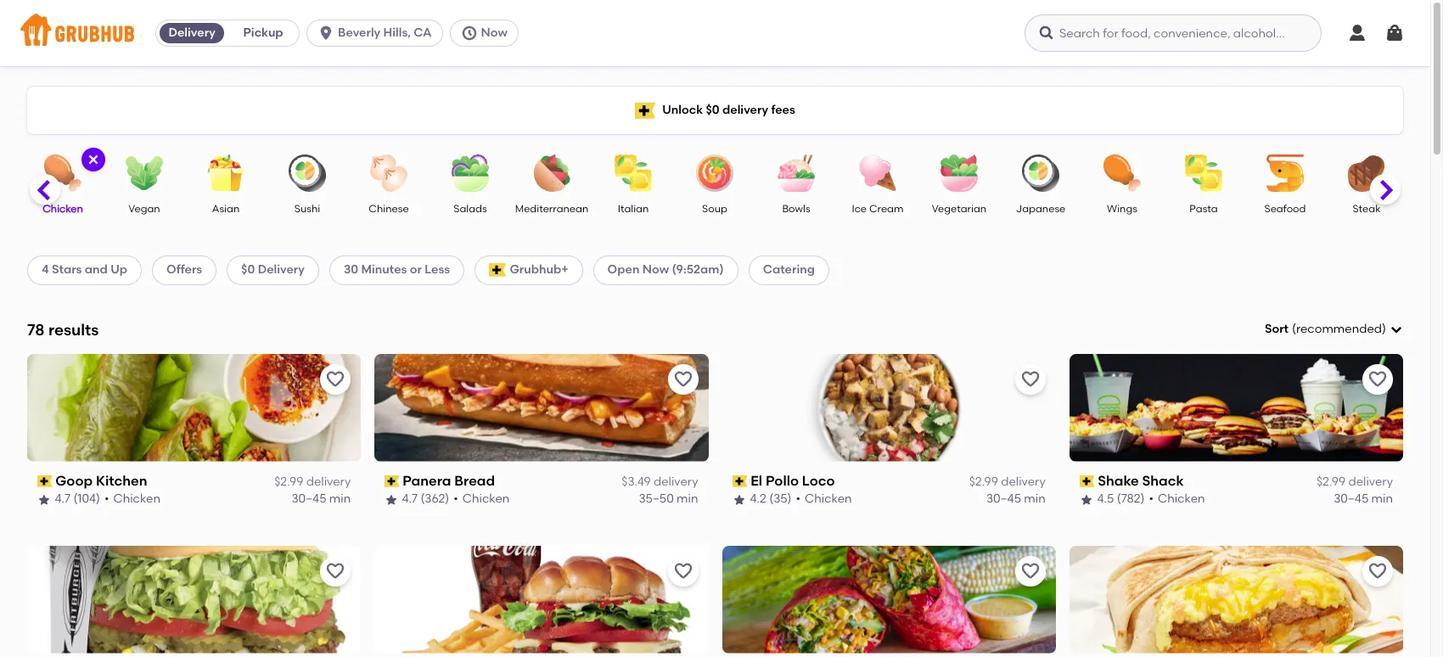 Task type: vqa. For each thing, say whether or not it's contained in the screenshot.


Task type: describe. For each thing, give the bounding box(es) containing it.
subscription pass image for goop kitchen
[[37, 476, 52, 487]]

sort ( recommended )
[[1265, 322, 1387, 336]]

save this restaurant button for the stand (century city) logo
[[1015, 556, 1046, 586]]

italian image
[[604, 155, 663, 192]]

svg image for now
[[461, 25, 478, 42]]

and
[[85, 263, 108, 277]]

$2.99 for goop kitchen
[[274, 475, 303, 489]]

save this restaurant image for save this restaurant button related to el pollo loco logo
[[1020, 369, 1041, 390]]

(782)
[[1117, 492, 1145, 506]]

chicken for goop kitchen
[[114, 492, 161, 506]]

goop kitchen logo image
[[27, 354, 361, 462]]

open
[[608, 263, 640, 277]]

4.5 (782)
[[1098, 492, 1145, 506]]

chicken down chicken image
[[43, 203, 83, 215]]

1 vertical spatial now
[[643, 263, 669, 277]]

delivery for panera bread
[[654, 475, 698, 489]]

unlock $0 delivery fees
[[662, 103, 795, 117]]

save this restaurant image for the stand (century city) logo save this restaurant button
[[1020, 561, 1041, 581]]

steak
[[1353, 203, 1381, 215]]

grubhub plus flag logo image for grubhub+
[[489, 264, 506, 277]]

shake
[[1098, 473, 1139, 489]]

wings
[[1107, 203, 1138, 215]]

chinese image
[[359, 155, 419, 192]]

78
[[27, 320, 45, 339]]

delivery for el pollo loco
[[1001, 475, 1046, 489]]

cream
[[869, 203, 904, 215]]

• for kitchen
[[105, 492, 109, 506]]

30–45 for el pollo loco
[[987, 492, 1021, 506]]

(9:52am)
[[672, 263, 724, 277]]

soup
[[702, 203, 728, 215]]

• chicken for shake shack
[[1149, 492, 1206, 506]]

sort
[[1265, 322, 1289, 336]]

$2.99 delivery for el pollo loco
[[969, 475, 1046, 489]]

4
[[42, 263, 49, 277]]

4.7 for goop kitchen
[[55, 492, 71, 506]]

$2.99 delivery for goop kitchen
[[274, 475, 351, 489]]

el pollo loco logo image
[[722, 354, 1056, 462]]

delivery for shake shack
[[1349, 475, 1393, 489]]

vegetarian
[[932, 203, 987, 215]]

0 horizontal spatial $0
[[241, 263, 255, 277]]

chicken for shake shack
[[1158, 492, 1206, 506]]

japanese image
[[1011, 155, 1071, 192]]

shake shack logo image
[[1070, 354, 1404, 462]]

(35)
[[769, 492, 792, 506]]

salads image
[[441, 155, 500, 192]]

grubhub plus flag logo image for unlock $0 delivery fees
[[635, 102, 656, 118]]

italian
[[618, 203, 649, 215]]

beverly
[[338, 25, 381, 40]]

4.5
[[1098, 492, 1115, 506]]

$3.49
[[622, 475, 651, 489]]

save this restaurant image for save this restaurant button for the jack in the box logo
[[673, 561, 693, 581]]

30–45 min for el pollo loco
[[987, 492, 1046, 506]]

mediterranean
[[515, 203, 589, 215]]

less
[[425, 263, 450, 277]]

30–45 for goop kitchen
[[292, 492, 326, 506]]

35–50
[[639, 492, 674, 506]]

30–45 min for shake shack
[[1334, 492, 1393, 506]]

wings image
[[1093, 155, 1152, 192]]

save this restaurant image for taco bell logo save this restaurant button
[[1368, 561, 1388, 581]]

save this restaurant button for goop kitchen logo
[[320, 364, 351, 395]]

• for bread
[[454, 492, 459, 506]]

subscription pass image for shake shack
[[1080, 476, 1095, 487]]

(104)
[[74, 492, 101, 506]]

svg image inside 'field'
[[1390, 323, 1404, 336]]

bowls image
[[767, 155, 826, 192]]

delivery button
[[156, 20, 228, 47]]

(362)
[[421, 492, 450, 506]]

recommended
[[1296, 322, 1382, 336]]

30–45 min for goop kitchen
[[292, 492, 351, 506]]

main navigation navigation
[[0, 0, 1431, 66]]

save this restaurant button for el pollo loco logo
[[1015, 364, 1046, 395]]

(
[[1292, 322, 1296, 336]]

pasta image
[[1174, 155, 1234, 192]]

asian image
[[196, 155, 256, 192]]

save this restaurant image for goop kitchen
[[325, 369, 346, 390]]

unlock
[[662, 103, 703, 117]]

save this restaurant button for shake shack logo
[[1363, 364, 1393, 395]]

taco bell logo image
[[1070, 546, 1403, 654]]

kitchen
[[96, 473, 148, 489]]

mediterranean image
[[522, 155, 582, 192]]

the stand (century city) logo image
[[722, 546, 1056, 654]]

• for shack
[[1149, 492, 1154, 506]]

star icon image for goop kitchen
[[37, 493, 51, 506]]

4.2 (35)
[[750, 492, 792, 506]]

loco
[[802, 473, 835, 489]]

$3.49 delivery
[[622, 475, 698, 489]]



Task type: locate. For each thing, give the bounding box(es) containing it.
goop
[[56, 473, 93, 489]]

grubhub+
[[510, 263, 569, 277]]

2 • from the left
[[454, 492, 459, 506]]

save this restaurant image
[[325, 369, 346, 390], [1368, 369, 1388, 390]]

chicken down shack
[[1158, 492, 1206, 506]]

1 vertical spatial $0
[[241, 263, 255, 277]]

fees
[[771, 103, 795, 117]]

1 save this restaurant image from the left
[[325, 369, 346, 390]]

grubhub plus flag logo image left unlock
[[635, 102, 656, 118]]

30–45 for shake shack
[[1334, 492, 1369, 506]]

grubhub plus flag logo image
[[635, 102, 656, 118], [489, 264, 506, 277]]

4.7 down goop at the bottom left of page
[[55, 492, 71, 506]]

1 subscription pass image from the left
[[37, 476, 52, 487]]

• chicken down kitchen
[[105, 492, 161, 506]]

star icon image left 4.5
[[1080, 493, 1093, 506]]

or
[[410, 263, 422, 277]]

beverly hills, ca button
[[307, 20, 450, 47]]

1 horizontal spatial $0
[[706, 103, 720, 117]]

0 vertical spatial now
[[481, 25, 508, 40]]

steak image
[[1337, 155, 1397, 192]]

2 4.7 from the left
[[403, 492, 418, 506]]

2 $2.99 delivery from the left
[[969, 475, 1046, 489]]

panera bread logo image
[[375, 354, 708, 462]]

4.7 for panera bread
[[403, 492, 418, 506]]

2 star icon image from the left
[[385, 493, 398, 506]]

$0 delivery
[[241, 263, 305, 277]]

1 horizontal spatial $2.99
[[969, 475, 998, 489]]

catering
[[763, 263, 815, 277]]

chicken for el pollo loco
[[805, 492, 852, 506]]

4.7
[[55, 492, 71, 506], [403, 492, 418, 506]]

subscription pass image for el pollo loco
[[732, 476, 747, 487]]

min
[[329, 492, 351, 506], [677, 492, 698, 506], [1024, 492, 1046, 506], [1372, 492, 1393, 506]]

4 min from the left
[[1372, 492, 1393, 506]]

chicken down bread
[[463, 492, 510, 506]]

4.7 (362)
[[403, 492, 450, 506]]

30–45
[[292, 492, 326, 506], [987, 492, 1021, 506], [1334, 492, 1369, 506]]

ice cream
[[852, 203, 904, 215]]

3 • from the left
[[796, 492, 801, 506]]

ice cream image
[[848, 155, 908, 192]]

delivery for goop kitchen
[[306, 475, 351, 489]]

now
[[481, 25, 508, 40], [643, 263, 669, 277]]

panera bread
[[403, 473, 496, 489]]

hills,
[[383, 25, 411, 40]]

ice
[[852, 203, 867, 215]]

0 vertical spatial delivery
[[169, 25, 215, 40]]

seafood
[[1265, 203, 1306, 215]]

0 horizontal spatial save this restaurant image
[[325, 369, 346, 390]]

panera
[[403, 473, 452, 489]]

1 star icon image from the left
[[37, 493, 51, 506]]

1 30–45 from the left
[[292, 492, 326, 506]]

min for goop kitchen
[[329, 492, 351, 506]]

delivery
[[723, 103, 768, 117], [306, 475, 351, 489], [654, 475, 698, 489], [1001, 475, 1046, 489], [1349, 475, 1393, 489]]

save this restaurant button for panera bread logo
[[668, 364, 698, 395]]

bowls
[[782, 203, 811, 215]]

jack in the box logo image
[[375, 546, 709, 654]]

• chicken for panera bread
[[454, 492, 510, 506]]

stars
[[52, 263, 82, 277]]

Search for food, convenience, alcohol... search field
[[1025, 14, 1322, 52]]

subscription pass image for panera bread
[[385, 476, 400, 487]]

svg image
[[1347, 23, 1368, 43], [1038, 25, 1055, 42], [87, 153, 100, 166], [1390, 323, 1404, 336]]

now inside button
[[481, 25, 508, 40]]

1 vertical spatial delivery
[[258, 263, 305, 277]]

japanese
[[1016, 203, 1066, 215]]

$2.99 delivery for shake shack
[[1317, 475, 1393, 489]]

results
[[48, 320, 99, 339]]

chicken
[[43, 203, 83, 215], [114, 492, 161, 506], [463, 492, 510, 506], [805, 492, 852, 506], [1158, 492, 1206, 506]]

sushi
[[294, 203, 320, 215]]

el pollo loco
[[751, 473, 835, 489]]

offers
[[166, 263, 202, 277]]

chicken down loco
[[805, 492, 852, 506]]

3 • chicken from the left
[[796, 492, 852, 506]]

delivery left pickup
[[169, 25, 215, 40]]

0 horizontal spatial now
[[481, 25, 508, 40]]

2 min from the left
[[677, 492, 698, 506]]

star icon image for shake shack
[[1080, 493, 1093, 506]]

grubhub plus flag logo image left grubhub+
[[489, 264, 506, 277]]

chinese
[[369, 203, 409, 215]]

• chicken down bread
[[454, 492, 510, 506]]

78 results
[[27, 320, 99, 339]]

3 star icon image from the left
[[732, 493, 746, 506]]

0 horizontal spatial 30–45 min
[[292, 492, 351, 506]]

• chicken for goop kitchen
[[105, 492, 161, 506]]

save this restaurant image
[[673, 369, 693, 390], [1020, 369, 1041, 390], [325, 561, 346, 581], [673, 561, 693, 581], [1020, 561, 1041, 581], [1368, 561, 1388, 581]]

min for panera bread
[[677, 492, 698, 506]]

0 horizontal spatial $2.99
[[274, 475, 303, 489]]

sushi image
[[278, 155, 337, 192]]

2 30–45 from the left
[[987, 492, 1021, 506]]

$2.99 for el pollo loco
[[969, 475, 998, 489]]

star icon image left 4.2
[[732, 493, 746, 506]]

1 horizontal spatial save this restaurant image
[[1368, 369, 1388, 390]]

1 horizontal spatial 30–45 min
[[987, 492, 1046, 506]]

shack
[[1143, 473, 1184, 489]]

1 horizontal spatial subscription pass image
[[732, 476, 747, 487]]

3 $2.99 delivery from the left
[[1317, 475, 1393, 489]]

30–45 min
[[292, 492, 351, 506], [987, 492, 1046, 506], [1334, 492, 1393, 506]]

none field containing sort
[[1265, 321, 1404, 338]]

now button
[[450, 20, 525, 47]]

• for pollo
[[796, 492, 801, 506]]

chicken image
[[33, 155, 93, 192]]

• down goop kitchen
[[105, 492, 109, 506]]

subscription pass image left panera
[[385, 476, 400, 487]]

save this restaurant image for shake shack
[[1368, 369, 1388, 390]]

None field
[[1265, 321, 1404, 338]]

1 horizontal spatial now
[[643, 263, 669, 277]]

subscription pass image
[[385, 476, 400, 487], [1080, 476, 1095, 487]]

now right ca
[[481, 25, 508, 40]]

1 horizontal spatial delivery
[[258, 263, 305, 277]]

min for shake shack
[[1372, 492, 1393, 506]]

• chicken down loco
[[796, 492, 852, 506]]

0 vertical spatial grubhub plus flag logo image
[[635, 102, 656, 118]]

bread
[[455, 473, 496, 489]]

1 4.7 from the left
[[55, 492, 71, 506]]

star icon image
[[37, 493, 51, 506], [385, 493, 398, 506], [732, 493, 746, 506], [1080, 493, 1093, 506]]

4 stars and up
[[42, 263, 127, 277]]

goop kitchen
[[56, 473, 148, 489]]

3 30–45 from the left
[[1334, 492, 1369, 506]]

subscription pass image
[[37, 476, 52, 487], [732, 476, 747, 487]]

star icon image for panera bread
[[385, 493, 398, 506]]

open now (9:52am)
[[608, 263, 724, 277]]

1 horizontal spatial 30–45
[[987, 492, 1021, 506]]

vegan
[[128, 203, 160, 215]]

0 horizontal spatial subscription pass image
[[37, 476, 52, 487]]

2 horizontal spatial 30–45 min
[[1334, 492, 1393, 506]]

1 $2.99 from the left
[[274, 475, 303, 489]]

$0 right unlock
[[706, 103, 720, 117]]

1 subscription pass image from the left
[[385, 476, 400, 487]]

subscription pass image left 'shake'
[[1080, 476, 1095, 487]]

2 horizontal spatial 30–45
[[1334, 492, 1369, 506]]

4.7 down panera
[[403, 492, 418, 506]]

4.2
[[750, 492, 767, 506]]

1 horizontal spatial 4.7
[[403, 492, 418, 506]]

4 star icon image from the left
[[1080, 493, 1093, 506]]

35–50 min
[[639, 492, 698, 506]]

1 30–45 min from the left
[[292, 492, 351, 506]]

3 30–45 min from the left
[[1334, 492, 1393, 506]]

shake shack
[[1098, 473, 1184, 489]]

30 minutes or less
[[344, 263, 450, 277]]

• down 'panera bread'
[[454, 492, 459, 506]]

save this restaurant button for the jack in the box logo
[[668, 556, 698, 586]]

svg image for beverly hills, ca
[[318, 25, 335, 42]]

1 horizontal spatial $2.99 delivery
[[969, 475, 1046, 489]]

30
[[344, 263, 358, 277]]

ca
[[414, 25, 432, 40]]

svg image
[[1385, 23, 1405, 43], [318, 25, 335, 42], [461, 25, 478, 42]]

chicken for panera bread
[[463, 492, 510, 506]]

$2.99 delivery
[[274, 475, 351, 489], [969, 475, 1046, 489], [1317, 475, 1393, 489]]

• chicken
[[105, 492, 161, 506], [454, 492, 510, 506], [796, 492, 852, 506], [1149, 492, 1206, 506]]

$2.99 for shake shack
[[1317, 475, 1346, 489]]

delivery down the sushi
[[258, 263, 305, 277]]

4 • chicken from the left
[[1149, 492, 1206, 506]]

subscription pass image left goop at the bottom left of page
[[37, 476, 52, 487]]

min for el pollo loco
[[1024, 492, 1046, 506]]

2 save this restaurant image from the left
[[1368, 369, 1388, 390]]

$0
[[706, 103, 720, 117], [241, 263, 255, 277]]

1 horizontal spatial subscription pass image
[[1080, 476, 1095, 487]]

$2.99
[[274, 475, 303, 489], [969, 475, 998, 489], [1317, 475, 1346, 489]]

star icon image left 4.7 (104)
[[37, 493, 51, 506]]

0 horizontal spatial $2.99 delivery
[[274, 475, 351, 489]]

beverly hills, ca
[[338, 25, 432, 40]]

svg image inside beverly hills, ca button
[[318, 25, 335, 42]]

0 horizontal spatial 30–45
[[292, 492, 326, 506]]

salads
[[454, 203, 487, 215]]

• right (35)
[[796, 492, 801, 506]]

0 horizontal spatial 4.7
[[55, 492, 71, 506]]

save this restaurant image for fatburger logo's save this restaurant button
[[325, 561, 346, 581]]

subscription pass image left el
[[732, 476, 747, 487]]

soup image
[[685, 155, 745, 192]]

1 horizontal spatial grubhub plus flag logo image
[[635, 102, 656, 118]]

pickup
[[243, 25, 283, 40]]

0 vertical spatial $0
[[706, 103, 720, 117]]

up
[[111, 263, 127, 277]]

delivery inside button
[[169, 25, 215, 40]]

delivery
[[169, 25, 215, 40], [258, 263, 305, 277]]

1 $2.99 delivery from the left
[[274, 475, 351, 489]]

2 subscription pass image from the left
[[1080, 476, 1095, 487]]

3 $2.99 from the left
[[1317, 475, 1346, 489]]

star icon image for el pollo loco
[[732, 493, 746, 506]]

vegetarian image
[[930, 155, 989, 192]]

vegan image
[[115, 155, 174, 192]]

)
[[1382, 322, 1387, 336]]

0 horizontal spatial grubhub plus flag logo image
[[489, 264, 506, 277]]

2 30–45 min from the left
[[987, 492, 1046, 506]]

2 horizontal spatial $2.99 delivery
[[1317, 475, 1393, 489]]

el
[[751, 473, 762, 489]]

1 min from the left
[[329, 492, 351, 506]]

seafood image
[[1256, 155, 1315, 192]]

2 $2.99 from the left
[[969, 475, 998, 489]]

save this restaurant button
[[320, 364, 351, 395], [668, 364, 698, 395], [1015, 364, 1046, 395], [1363, 364, 1393, 395], [320, 556, 351, 586], [668, 556, 698, 586], [1015, 556, 1046, 586], [1363, 556, 1393, 586]]

$0 right offers
[[241, 263, 255, 277]]

2 horizontal spatial svg image
[[1385, 23, 1405, 43]]

save this restaurant button for fatburger logo
[[320, 556, 351, 586]]

svg image inside now button
[[461, 25, 478, 42]]

save this restaurant image for save this restaurant button related to panera bread logo
[[673, 369, 693, 390]]

2 • chicken from the left
[[454, 492, 510, 506]]

fatburger logo image
[[27, 546, 361, 654]]

pasta
[[1190, 203, 1218, 215]]

1 • from the left
[[105, 492, 109, 506]]

asian
[[212, 203, 240, 215]]

0 horizontal spatial svg image
[[318, 25, 335, 42]]

pickup button
[[228, 20, 299, 47]]

•
[[105, 492, 109, 506], [454, 492, 459, 506], [796, 492, 801, 506], [1149, 492, 1154, 506]]

1 horizontal spatial svg image
[[461, 25, 478, 42]]

4.7 (104)
[[55, 492, 101, 506]]

pollo
[[766, 473, 799, 489]]

4 • from the left
[[1149, 492, 1154, 506]]

chicken down kitchen
[[114, 492, 161, 506]]

3 min from the left
[[1024, 492, 1046, 506]]

0 horizontal spatial delivery
[[169, 25, 215, 40]]

star icon image left 4.7 (362)
[[385, 493, 398, 506]]

2 horizontal spatial $2.99
[[1317, 475, 1346, 489]]

minutes
[[361, 263, 407, 277]]

0 horizontal spatial subscription pass image
[[385, 476, 400, 487]]

now right open
[[643, 263, 669, 277]]

• chicken down shack
[[1149, 492, 1206, 506]]

1 • chicken from the left
[[105, 492, 161, 506]]

• right (782)
[[1149, 492, 1154, 506]]

1 vertical spatial grubhub plus flag logo image
[[489, 264, 506, 277]]

• chicken for el pollo loco
[[796, 492, 852, 506]]

2 subscription pass image from the left
[[732, 476, 747, 487]]

save this restaurant button for taco bell logo
[[1363, 556, 1393, 586]]



